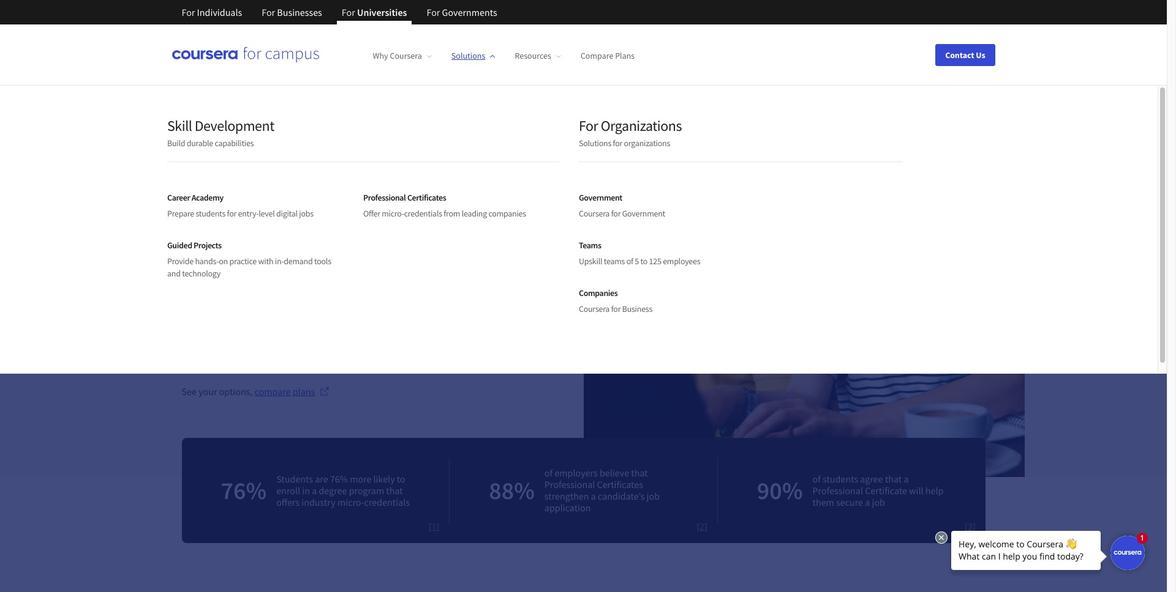 Task type: vqa. For each thing, say whether or not it's contained in the screenshot.
Raff
no



Task type: describe. For each thing, give the bounding box(es) containing it.
of for 88%
[[544, 467, 553, 480]]

application
[[544, 502, 591, 515]]

banner navigation
[[172, 0, 507, 34]]

leading
[[462, 208, 487, 219]]

solutions link
[[451, 50, 495, 61]]

for for businesses
[[262, 6, 275, 18]]

organizations
[[624, 138, 670, 149]]

compare plans link
[[581, 50, 635, 61]]

of employers believe that professional certificates strengthen a candidate's job application
[[544, 467, 660, 515]]

technology
[[182, 268, 221, 279]]

students inside "career academy prepare students for entry-level digital jobs"
[[196, 208, 225, 219]]

most
[[323, 258, 352, 277]]

program
[[349, 485, 384, 497]]

plans
[[615, 50, 635, 61]]

career academy prepare students for entry-level digital jobs
[[167, 192, 314, 219]]

success.
[[256, 281, 304, 300]]

attract
[[182, 198, 286, 247]]

in- inside the "equip students with the most in-demand skills and prepare them for job success."
[[355, 258, 370, 277]]

skill
[[167, 116, 192, 135]]

certificate
[[865, 485, 907, 497]]

candidate's
[[598, 491, 645, 503]]

coursera for government coursera for government
[[579, 208, 610, 219]]

0 vertical spatial government
[[579, 192, 622, 203]]

guided projects provide hands-on practice with in-demand tools and technology
[[167, 240, 331, 279]]

[ 1 ]
[[429, 521, 439, 533]]

for governments
[[427, 6, 497, 18]]

for inside companies coursera for business
[[611, 304, 621, 315]]

students inside of students agree that a professional certificate will help them secure a job
[[823, 473, 858, 485]]

job for 90%
[[872, 496, 885, 509]]

businesses
[[277, 6, 322, 18]]

contact us
[[945, 49, 985, 60]]

why
[[373, 50, 388, 61]]

digital
[[276, 208, 298, 219]]

governments
[[442, 6, 497, 18]]

of inside teams upskill teams of 5 to 125 employees
[[626, 256, 633, 267]]

business
[[622, 304, 652, 315]]

compare
[[255, 386, 291, 398]]

in- inside guided projects provide hands-on practice with in-demand tools and technology
[[275, 256, 284, 267]]

projects
[[194, 240, 221, 251]]

see your options,
[[182, 386, 255, 398]]

with inside the "equip students with the most in-demand skills and prepare them for job success."
[[272, 258, 298, 277]]

degree
[[319, 485, 347, 497]]

companies coursera for business
[[579, 288, 652, 315]]

a left "will"
[[904, 473, 909, 485]]

that inside students are 76% more likely to enroll in a degree program that offers industry micro-credentials
[[386, 485, 403, 497]]

to for students are 76% more likely to enroll in a degree program that offers industry micro-credentials
[[397, 473, 405, 485]]

and inside guided projects provide hands-on practice with in-demand tools and technology
[[167, 268, 180, 279]]

tools
[[314, 256, 331, 267]]

3
[[968, 521, 973, 533]]

plans
[[293, 386, 315, 398]]

that for 90%
[[885, 473, 902, 485]]

for inside government coursera for government
[[611, 208, 621, 219]]

students
[[276, 473, 313, 485]]

employers
[[555, 467, 598, 480]]

for inside for organizations solutions for organizations
[[613, 138, 622, 149]]

credentials inside students are 76% more likely to enroll in a degree program that offers industry micro-credentials
[[364, 496, 410, 509]]

more inside students are 76% more likely to enroll in a degree program that offers industry micro-credentials
[[350, 473, 371, 485]]

companies
[[489, 208, 526, 219]]

students inside strengthen employability to attract more students
[[383, 198, 521, 247]]

from
[[444, 208, 460, 219]]

skills
[[422, 258, 451, 277]]

industry
[[302, 496, 336, 509]]

coursera for companies coursera for business
[[579, 304, 610, 315]]

[ for 88%
[[697, 521, 700, 533]]

teams
[[604, 256, 625, 267]]

jobs
[[299, 208, 314, 219]]

them inside of students agree that a professional certificate will help them secure a job
[[813, 496, 834, 509]]

demand inside guided projects provide hands-on practice with in-demand tools and technology
[[284, 256, 313, 267]]

offers
[[276, 496, 300, 509]]

of students agree that a professional certificate will help them secure a job
[[813, 473, 944, 509]]

in
[[302, 485, 310, 497]]

certificates inside of employers believe that professional certificates strengthen a candidate's job application
[[597, 479, 643, 491]]

compare
[[581, 50, 613, 61]]

a inside of employers believe that professional certificates strengthen a candidate's job application
[[591, 491, 596, 503]]

90%
[[757, 476, 803, 507]]

teams
[[579, 240, 601, 251]]

for individuals
[[182, 6, 242, 18]]

for businesses
[[262, 6, 322, 18]]

capabilities
[[215, 138, 254, 149]]

for inside the "equip students with the most in-demand skills and prepare them for job success."
[[216, 281, 232, 300]]

us
[[976, 49, 985, 60]]

a right secure
[[865, 496, 870, 509]]

entry-
[[238, 208, 259, 219]]

for universities
[[342, 6, 407, 18]]

coursera for campus image
[[172, 46, 319, 63]]

[ for 90%
[[965, 521, 968, 533]]

[ 3 ]
[[965, 521, 975, 533]]

compare plans link
[[255, 385, 330, 399]]

academy
[[192, 192, 223, 203]]

strengthen
[[182, 120, 359, 169]]

career
[[167, 192, 190, 203]]

] for 88%
[[705, 521, 707, 533]]

for inside "career academy prepare students for entry-level digital jobs"
[[227, 208, 236, 219]]

students inside the "equip students with the most in-demand skills and prepare them for job success."
[[218, 258, 269, 277]]

equip
[[182, 258, 216, 277]]

0 vertical spatial solutions
[[451, 50, 485, 61]]

on
[[219, 256, 228, 267]]

professional inside of employers believe that professional certificates strengthen a candidate's job application
[[544, 479, 595, 491]]

the
[[301, 258, 320, 277]]

believe
[[600, 467, 629, 480]]

] for 90%
[[973, 521, 975, 533]]

of for 90%
[[813, 473, 821, 485]]



Task type: locate. For each thing, give the bounding box(es) containing it.
2 horizontal spatial ]
[[973, 521, 975, 533]]

students up the success.
[[218, 258, 269, 277]]

professional inside of students agree that a professional certificate will help them secure a job
[[813, 485, 863, 497]]

0 horizontal spatial ]
[[436, 521, 439, 533]]

employees
[[663, 256, 700, 267]]

of left "5"
[[626, 256, 633, 267]]

professional inside professional certificates offer micro-credentials from leading companies
[[363, 192, 406, 203]]

76% right are
[[330, 473, 348, 485]]

1 horizontal spatial [
[[697, 521, 700, 533]]

micro-
[[382, 208, 404, 219], [337, 496, 364, 509]]

resources link
[[515, 50, 561, 61]]

0 vertical spatial certificates
[[407, 192, 446, 203]]

them left secure
[[813, 496, 834, 509]]

prepare
[[167, 208, 194, 219]]

micro- inside professional certificates offer micro-credentials from leading companies
[[382, 208, 404, 219]]

0 horizontal spatial 76%
[[221, 476, 267, 507]]

employability
[[182, 159, 399, 208]]

1 vertical spatial solutions
[[579, 138, 611, 149]]

in- right most
[[355, 258, 370, 277]]

and down provide
[[167, 268, 180, 279]]

credentials left from
[[404, 208, 442, 219]]

job
[[235, 281, 253, 300], [647, 491, 660, 503], [872, 496, 885, 509]]

contact us button
[[935, 44, 995, 66]]

development
[[195, 116, 274, 135]]

compare plans
[[255, 386, 315, 398]]

professional up application
[[544, 479, 595, 491]]

0 vertical spatial credentials
[[404, 208, 442, 219]]

job inside of employers believe that professional certificates strengthen a candidate's job application
[[647, 491, 660, 503]]

a inside students are 76% more likely to enroll in a degree program that offers industry micro-credentials
[[312, 485, 317, 497]]

for down technology
[[216, 281, 232, 300]]

1 vertical spatial micro-
[[337, 496, 364, 509]]

students up skills
[[383, 198, 521, 247]]

are
[[315, 473, 328, 485]]

and inside the "equip students with the most in-demand skills and prepare them for job success."
[[454, 258, 477, 277]]

2 vertical spatial to
[[397, 473, 405, 485]]

and
[[454, 258, 477, 277], [167, 268, 180, 279]]

hands-
[[195, 256, 219, 267]]

professional certificates offer micro-credentials from leading companies
[[363, 192, 526, 219]]

coursera inside government coursera for government
[[579, 208, 610, 219]]

2 horizontal spatial of
[[813, 473, 821, 485]]

1 horizontal spatial and
[[454, 258, 477, 277]]

2 ] from the left
[[705, 521, 707, 533]]

demand left skills
[[370, 258, 420, 277]]

provide
[[167, 256, 194, 267]]

government coursera for government
[[579, 192, 665, 219]]

0 horizontal spatial demand
[[284, 256, 313, 267]]

1 [ from the left
[[429, 521, 432, 533]]

2 horizontal spatial professional
[[813, 485, 863, 497]]

options,
[[219, 386, 253, 398]]

equip students with the most in-demand skills and prepare them for job success.
[[182, 258, 525, 300]]

coursera for why coursera
[[390, 50, 422, 61]]

coursera up teams
[[579, 208, 610, 219]]

0 horizontal spatial professional
[[363, 192, 406, 203]]

0 horizontal spatial to
[[397, 473, 405, 485]]

of
[[626, 256, 633, 267], [544, 467, 553, 480], [813, 473, 821, 485]]

micro- inside students are 76% more likely to enroll in a degree program that offers industry micro-credentials
[[337, 496, 364, 509]]

a
[[904, 473, 909, 485], [312, 485, 317, 497], [591, 491, 596, 503], [865, 496, 870, 509]]

to right likely
[[397, 473, 405, 485]]

2 horizontal spatial [
[[965, 521, 968, 533]]

prepare
[[479, 258, 525, 277]]

coursera down companies
[[579, 304, 610, 315]]

to left from
[[406, 159, 438, 208]]

0 horizontal spatial job
[[235, 281, 253, 300]]

professional up offer at the left top of page
[[363, 192, 406, 203]]

that inside of students agree that a professional certificate will help them secure a job
[[885, 473, 902, 485]]

with inside guided projects provide hands-on practice with in-demand tools and technology
[[258, 256, 273, 267]]

likely
[[373, 473, 395, 485]]

compare plans
[[581, 50, 635, 61]]

upskill
[[579, 256, 602, 267]]

76% inside students are 76% more likely to enroll in a degree program that offers industry micro-credentials
[[330, 473, 348, 485]]

for left the individuals
[[182, 6, 195, 18]]

for left entry-
[[227, 208, 236, 219]]

of inside of employers believe that professional certificates strengthen a candidate's job application
[[544, 467, 553, 480]]

with up the success.
[[272, 258, 298, 277]]

for left business
[[611, 304, 621, 315]]

1
[[432, 521, 436, 533]]

1 ] from the left
[[436, 521, 439, 533]]

your
[[199, 386, 217, 398]]

solutions down organizations
[[579, 138, 611, 149]]

a right the in
[[312, 485, 317, 497]]

companies
[[579, 288, 618, 299]]

1 horizontal spatial ]
[[705, 521, 707, 533]]

will
[[909, 485, 923, 497]]

1 horizontal spatial them
[[813, 496, 834, 509]]

that right agree
[[885, 473, 902, 485]]

for
[[182, 6, 195, 18], [262, 6, 275, 18], [342, 6, 355, 18], [427, 6, 440, 18], [579, 116, 598, 135]]

more left likely
[[350, 473, 371, 485]]

for left universities
[[342, 6, 355, 18]]

students down academy
[[196, 208, 225, 219]]

coursera right why
[[390, 50, 422, 61]]

them down technology
[[182, 281, 213, 300]]

for
[[613, 138, 622, 149], [227, 208, 236, 219], [611, 208, 621, 219], [216, 281, 232, 300], [611, 304, 621, 315]]

skill development build durable capabilities
[[167, 116, 274, 149]]

demand
[[284, 256, 313, 267], [370, 258, 420, 277]]

0 horizontal spatial micro-
[[337, 496, 364, 509]]

1 horizontal spatial solutions
[[579, 138, 611, 149]]

professional
[[363, 192, 406, 203], [544, 479, 595, 491], [813, 485, 863, 497]]

government
[[579, 192, 622, 203], [622, 208, 665, 219]]

guided
[[167, 240, 192, 251]]

1 vertical spatial government
[[622, 208, 665, 219]]

that inside of employers believe that professional certificates strengthen a candidate's job application
[[631, 467, 648, 480]]

certificates
[[407, 192, 446, 203], [597, 479, 643, 491]]

1 horizontal spatial in-
[[355, 258, 370, 277]]

1 vertical spatial to
[[640, 256, 647, 267]]

of right the 90%
[[813, 473, 821, 485]]

3 [ from the left
[[965, 521, 968, 533]]

job for strengthen employability to attract more students
[[235, 281, 253, 300]]

agree
[[860, 473, 883, 485]]

2 horizontal spatial that
[[885, 473, 902, 485]]

demand left tools
[[284, 256, 313, 267]]

coursera inside companies coursera for business
[[579, 304, 610, 315]]

help
[[925, 485, 944, 497]]

more up tools
[[293, 198, 377, 247]]

76% left "enroll"
[[221, 476, 267, 507]]

more inside strengthen employability to attract more students
[[293, 198, 377, 247]]

of inside of students agree that a professional certificate will help them secure a job
[[813, 473, 821, 485]]

that for 88%
[[631, 467, 648, 480]]

solutions down governments at left top
[[451, 50, 485, 61]]

to right "5"
[[640, 256, 647, 267]]

for inside for organizations solutions for organizations
[[579, 116, 598, 135]]

micro- right "industry"
[[337, 496, 364, 509]]

micro- right offer at the left top of page
[[382, 208, 404, 219]]

coursera
[[390, 50, 422, 61], [579, 208, 610, 219], [579, 304, 610, 315]]

in- up the success.
[[275, 256, 284, 267]]

for organizations solutions for organizations
[[579, 116, 682, 149]]

for left organizations
[[579, 116, 598, 135]]

1 horizontal spatial that
[[631, 467, 648, 480]]

see
[[182, 386, 197, 398]]

job down agree
[[872, 496, 885, 509]]

for up teams upskill teams of 5 to 125 employees
[[611, 208, 621, 219]]

build
[[167, 138, 185, 149]]

more
[[293, 198, 377, 247], [350, 473, 371, 485]]

strengthen
[[544, 491, 589, 503]]

125
[[649, 256, 661, 267]]

5
[[635, 256, 639, 267]]

0 horizontal spatial that
[[386, 485, 403, 497]]

job right candidate's
[[647, 491, 660, 503]]

strengthen employability to attract more students
[[182, 120, 521, 247]]

credentials inside professional certificates offer micro-credentials from leading companies
[[404, 208, 442, 219]]

[ for 76%
[[429, 521, 432, 533]]

to for teams upskill teams of 5 to 125 employees
[[640, 256, 647, 267]]

to inside students are 76% more likely to enroll in a degree program that offers industry micro-credentials
[[397, 473, 405, 485]]

76%
[[330, 473, 348, 485], [221, 476, 267, 507]]

universities
[[357, 6, 407, 18]]

0 vertical spatial micro-
[[382, 208, 404, 219]]

2 horizontal spatial to
[[640, 256, 647, 267]]

1 vertical spatial more
[[350, 473, 371, 485]]

0 horizontal spatial of
[[544, 467, 553, 480]]

0 vertical spatial more
[[293, 198, 377, 247]]

durable
[[187, 138, 213, 149]]

1 horizontal spatial micro-
[[382, 208, 404, 219]]

1 vertical spatial certificates
[[597, 479, 643, 491]]

to inside teams upskill teams of 5 to 125 employees
[[640, 256, 647, 267]]

certificates up from
[[407, 192, 446, 203]]

for for governments
[[427, 6, 440, 18]]

professional left certificate
[[813, 485, 863, 497]]

a right strengthen
[[591, 491, 596, 503]]

0 horizontal spatial and
[[167, 268, 180, 279]]

solutions inside for organizations solutions for organizations
[[579, 138, 611, 149]]

for down organizations
[[613, 138, 622, 149]]

0 horizontal spatial solutions
[[451, 50, 485, 61]]

1 vertical spatial coursera
[[579, 208, 610, 219]]

teams upskill teams of 5 to 125 employees
[[579, 240, 700, 267]]

organizations
[[601, 116, 682, 135]]

0 horizontal spatial certificates
[[407, 192, 446, 203]]

offer
[[363, 208, 380, 219]]

2
[[700, 521, 705, 533]]

why coursera
[[373, 50, 422, 61]]

level
[[259, 208, 275, 219]]

0 horizontal spatial in-
[[275, 256, 284, 267]]

] for 76%
[[436, 521, 439, 533]]

for for organizations
[[579, 116, 598, 135]]

1 horizontal spatial certificates
[[597, 479, 643, 491]]

job down 'practice'
[[235, 281, 253, 300]]

certificates right strengthen
[[597, 479, 643, 491]]

students are 76% more likely to enroll in a degree program that offers industry micro-credentials
[[276, 473, 410, 509]]

for for individuals
[[182, 6, 195, 18]]

that right believe
[[631, 467, 648, 480]]

0 horizontal spatial them
[[182, 281, 213, 300]]

students
[[383, 198, 521, 247], [196, 208, 225, 219], [218, 258, 269, 277], [823, 473, 858, 485]]

why coursera link
[[373, 50, 432, 61]]

government up teams
[[579, 192, 622, 203]]

1 horizontal spatial professional
[[544, 479, 595, 491]]

them inside the "equip students with the most in-demand skills and prepare them for job success."
[[182, 281, 213, 300]]

demand inside the "equip students with the most in-demand skills and prepare them for job success."
[[370, 258, 420, 277]]

1 horizontal spatial demand
[[370, 258, 420, 277]]

88%
[[489, 476, 535, 507]]

0 horizontal spatial [
[[429, 521, 432, 533]]

individuals
[[197, 6, 242, 18]]

job inside the "equip students with the most in-demand skills and prepare them for job success."
[[235, 281, 253, 300]]

1 horizontal spatial to
[[406, 159, 438, 208]]

that right "program"
[[386, 485, 403, 497]]

1 vertical spatial them
[[813, 496, 834, 509]]

0 vertical spatial to
[[406, 159, 438, 208]]

1 horizontal spatial job
[[647, 491, 660, 503]]

for for universities
[[342, 6, 355, 18]]

2 horizontal spatial job
[[872, 496, 885, 509]]

1 horizontal spatial of
[[626, 256, 633, 267]]

with right 'practice'
[[258, 256, 273, 267]]

certificates inside professional certificates offer micro-credentials from leading companies
[[407, 192, 446, 203]]

1 horizontal spatial 76%
[[330, 473, 348, 485]]

secure
[[836, 496, 863, 509]]

2 vertical spatial coursera
[[579, 304, 610, 315]]

for left governments at left top
[[427, 6, 440, 18]]

0 vertical spatial them
[[182, 281, 213, 300]]

job inside of students agree that a professional certificate will help them secure a job
[[872, 496, 885, 509]]

2 [ from the left
[[697, 521, 700, 533]]

[ 2 ]
[[697, 521, 707, 533]]

of left employers
[[544, 467, 553, 480]]

credentials down likely
[[364, 496, 410, 509]]

and right skills
[[454, 258, 477, 277]]

0 vertical spatial coursera
[[390, 50, 422, 61]]

3 ] from the left
[[973, 521, 975, 533]]

to inside strengthen employability to attract more students
[[406, 159, 438, 208]]

students up secure
[[823, 473, 858, 485]]

1 vertical spatial credentials
[[364, 496, 410, 509]]

for left 'businesses'
[[262, 6, 275, 18]]

contact
[[945, 49, 974, 60]]

government up teams upskill teams of 5 to 125 employees
[[622, 208, 665, 219]]



